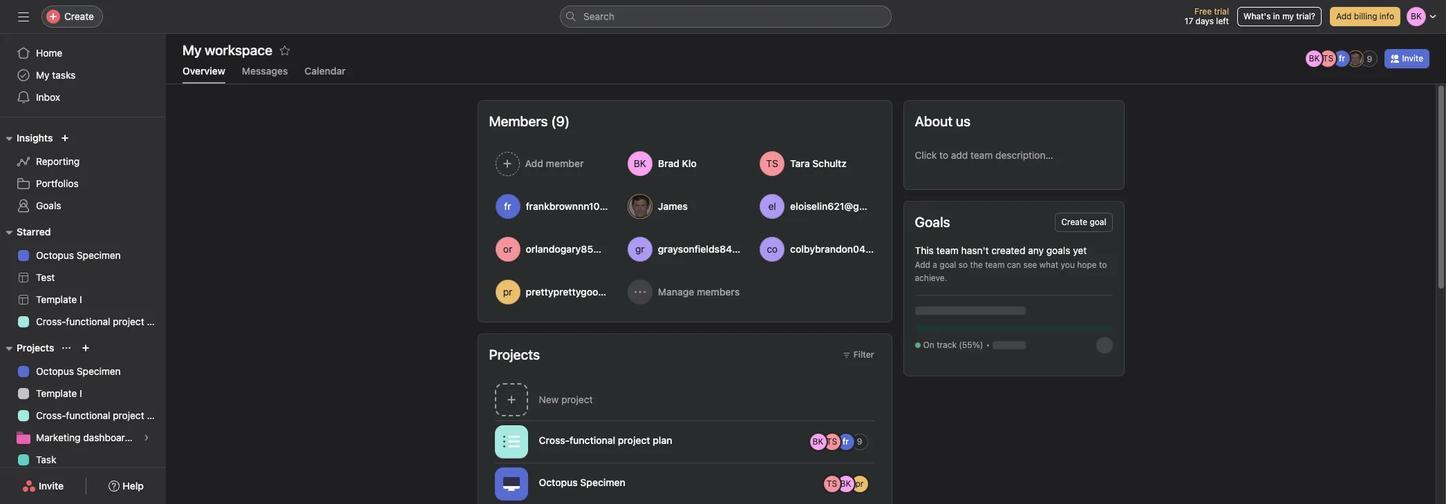 Task type: vqa. For each thing, say whether or not it's contained in the screenshot.
the bottom the your
no



Task type: describe. For each thing, give the bounding box(es) containing it.
create for create goal
[[1062, 217, 1088, 227]]

add member
[[525, 158, 584, 169]]

add inside 'this team hasn't created any goals yet add a goal so the team can see what you hope to achieve.'
[[915, 260, 931, 270]]

overview link
[[183, 65, 225, 84]]

pr
[[856, 479, 864, 489]]

task
[[36, 454, 56, 466]]

0 horizontal spatial team
[[936, 245, 959, 256]]

show options, current sort, top image
[[63, 344, 71, 353]]

on track (55%)
[[923, 340, 983, 351]]

search
[[584, 10, 615, 22]]

inbox link
[[8, 86, 158, 109]]

test link
[[8, 267, 158, 289]]

goals link
[[8, 195, 158, 217]]

colbybrandon04@gmail.com
[[790, 243, 922, 255]]

messages link
[[242, 65, 288, 84]]

1 vertical spatial fr
[[843, 437, 849, 447]]

i for 2nd template i link from the bottom of the page
[[80, 294, 82, 306]]

tasks
[[52, 69, 76, 81]]

2 vertical spatial cross-functional project plan
[[539, 435, 672, 446]]

starred
[[17, 226, 51, 238]]

create button
[[41, 6, 103, 28]]

any
[[1028, 245, 1044, 256]]

computer image
[[503, 476, 520, 493]]

0 vertical spatial ts
[[1323, 53, 1334, 64]]

insights button
[[0, 130, 53, 147]]

2 vertical spatial octopus
[[539, 477, 578, 488]]

invite for top "invite" button
[[1402, 53, 1424, 64]]

add member button
[[489, 145, 616, 183]]

•
[[986, 340, 990, 351]]

octopus for starred
[[36, 250, 74, 261]]

specimen for test
[[77, 250, 121, 261]]

add billing info button
[[1330, 7, 1401, 26]]

invite for the bottom "invite" button
[[39, 480, 64, 492]]

members (9)
[[489, 113, 570, 129]]

filter
[[854, 350, 874, 360]]

track
[[937, 340, 957, 351]]

2 vertical spatial plan
[[653, 435, 672, 446]]

functional for 2nd cross-functional project plan link from the top
[[66, 410, 110, 422]]

left
[[1216, 16, 1229, 26]]

1 horizontal spatial team
[[985, 260, 1005, 270]]

home link
[[8, 42, 158, 64]]

2 template i link from the top
[[8, 383, 158, 405]]

goals inside insights element
[[36, 200, 61, 212]]

2 cross-functional project plan link from the top
[[8, 405, 166, 427]]

0 vertical spatial bk
[[1309, 53, 1320, 64]]

james button
[[621, 188, 748, 225]]

see details, marketing dashboards image
[[142, 434, 151, 442]]

template inside starred element
[[36, 294, 77, 306]]

reporting
[[36, 156, 80, 167]]

octopus specimen link for template i
[[8, 361, 158, 383]]

add to starred image
[[279, 45, 290, 56]]

project inside starred element
[[113, 316, 144, 328]]

my workspace
[[183, 42, 272, 58]]

new
[[539, 394, 559, 406]]

this
[[915, 245, 934, 256]]

created
[[992, 245, 1026, 256]]

ts for octopus specimen
[[827, 479, 837, 489]]

insights element
[[0, 126, 166, 220]]

trial
[[1214, 6, 1229, 17]]

marketing dashboards link
[[8, 427, 158, 449]]

overview
[[183, 65, 225, 77]]

cross- inside starred element
[[36, 316, 66, 328]]

my tasks
[[36, 69, 76, 81]]

search button
[[560, 6, 892, 28]]

a
[[933, 260, 937, 270]]

manage members button
[[621, 274, 748, 311]]

trial?
[[1296, 11, 1316, 21]]

2 vertical spatial functional
[[570, 435, 615, 446]]

tara schultz button
[[754, 145, 880, 183]]

what's in my trial? button
[[1237, 7, 1322, 26]]

messages
[[242, 65, 288, 77]]

goal inside create goal button
[[1090, 217, 1107, 227]]

so
[[959, 260, 968, 270]]

portfolios link
[[8, 173, 158, 195]]

on
[[923, 340, 935, 351]]

task link
[[8, 449, 158, 472]]

i for 1st template i link from the bottom
[[80, 388, 82, 400]]

1 template i link from the top
[[8, 289, 158, 311]]

hide sidebar image
[[18, 11, 29, 22]]

list image
[[503, 434, 520, 450]]

calendar
[[305, 65, 346, 77]]

prettyprettygood77@gmail.com
[[526, 286, 671, 298]]

inbox
[[36, 91, 60, 103]]

2 vertical spatial cross-
[[539, 435, 570, 446]]

create goal button
[[1055, 213, 1113, 232]]

(55%)
[[959, 340, 983, 351]]

eloiselin621@gmail.com
[[790, 200, 900, 212]]

my tasks link
[[8, 64, 158, 86]]

graysonfields84@gmail.com
[[658, 243, 788, 255]]

marketing
[[36, 432, 81, 444]]

help button
[[100, 474, 153, 499]]

goal inside 'this team hasn't created any goals yet add a goal so the team can see what you hope to achieve.'
[[940, 260, 956, 270]]

17
[[1185, 16, 1193, 26]]

projects inside dropdown button
[[17, 342, 54, 354]]

global element
[[0, 34, 166, 117]]

achieve.
[[915, 273, 947, 283]]

graysonfields84@gmail.com button
[[621, 231, 788, 268]]

free
[[1195, 6, 1212, 17]]

filter button
[[836, 346, 880, 365]]



Task type: locate. For each thing, give the bounding box(es) containing it.
marketing dashboards
[[36, 432, 136, 444]]

create inside popup button
[[64, 10, 94, 22]]

template down test at the bottom left of page
[[36, 294, 77, 306]]

help
[[123, 480, 144, 492]]

template i
[[36, 294, 82, 306], [36, 388, 82, 400]]

goals down portfolios
[[36, 200, 61, 212]]

1 horizontal spatial add
[[1336, 11, 1352, 21]]

cross-functional project plan link up the new project or portfolio image
[[8, 311, 166, 333]]

0 horizontal spatial projects
[[17, 342, 54, 354]]

2 octopus specimen link from the top
[[8, 361, 158, 383]]

1 vertical spatial ts
[[827, 437, 837, 447]]

cross-functional project plan down new project
[[539, 435, 672, 446]]

frankbrownnn104@gmail.com button
[[489, 188, 662, 225]]

days
[[1196, 16, 1214, 26]]

1 vertical spatial goals
[[915, 214, 950, 230]]

cross-functional project plan up the new project or portfolio image
[[36, 316, 166, 328]]

info
[[1380, 11, 1394, 21]]

0 vertical spatial functional
[[66, 316, 110, 328]]

goals up this
[[915, 214, 950, 230]]

octopus inside projects element
[[36, 366, 74, 377]]

2 vertical spatial ts
[[827, 479, 837, 489]]

template i inside projects element
[[36, 388, 82, 400]]

project
[[113, 316, 144, 328], [561, 394, 593, 406], [113, 410, 144, 422], [618, 435, 650, 446]]

i inside projects element
[[80, 388, 82, 400]]

projects up the new
[[489, 347, 540, 363]]

the
[[970, 260, 983, 270]]

free trial 17 days left
[[1185, 6, 1229, 26]]

template i for 2nd template i link from the bottom of the page
[[36, 294, 82, 306]]

0 horizontal spatial goal
[[940, 260, 956, 270]]

functional for 2nd cross-functional project plan link from the bottom
[[66, 316, 110, 328]]

specimen inside projects element
[[77, 366, 121, 377]]

1 vertical spatial invite button
[[13, 474, 73, 499]]

ts
[[1323, 53, 1334, 64], [827, 437, 837, 447], [827, 479, 837, 489]]

octopus specimen inside starred element
[[36, 250, 121, 261]]

yet
[[1073, 245, 1087, 256]]

template i up marketing
[[36, 388, 82, 400]]

home
[[36, 47, 62, 59]]

cross- inside projects element
[[36, 410, 66, 422]]

cross-functional project plan link
[[8, 311, 166, 333], [8, 405, 166, 427]]

starred element
[[0, 220, 166, 336]]

my
[[1283, 11, 1294, 21]]

9 for fr
[[857, 437, 862, 447]]

invite button down task at the bottom left
[[13, 474, 73, 499]]

0 vertical spatial add
[[1336, 11, 1352, 21]]

2 vertical spatial bk
[[840, 479, 851, 489]]

0 vertical spatial invite
[[1402, 53, 1424, 64]]

reporting link
[[8, 151, 158, 173]]

specimen
[[77, 250, 121, 261], [77, 366, 121, 377], [580, 477, 626, 488]]

billing
[[1354, 11, 1378, 21]]

hasn't
[[961, 245, 989, 256]]

0 horizontal spatial bk
[[813, 437, 824, 447]]

1 cross-functional project plan link from the top
[[8, 311, 166, 333]]

cross-functional project plan inside starred element
[[36, 316, 166, 328]]

1 horizontal spatial fr
[[1339, 53, 1345, 64]]

octopus up test at the bottom left of page
[[36, 250, 74, 261]]

plan inside starred element
[[147, 316, 166, 328]]

0 horizontal spatial fr
[[843, 437, 849, 447]]

new project
[[539, 394, 593, 406]]

1 horizontal spatial goal
[[1090, 217, 1107, 227]]

portfolios
[[36, 178, 79, 189]]

cross-functional project plan up dashboards
[[36, 410, 166, 422]]

0 vertical spatial cross-functional project plan link
[[8, 311, 166, 333]]

octopus for projects
[[36, 366, 74, 377]]

what's in my trial?
[[1244, 11, 1316, 21]]

1 vertical spatial template
[[36, 388, 77, 400]]

0 vertical spatial specimen
[[77, 250, 121, 261]]

0 horizontal spatial add
[[915, 260, 931, 270]]

projects left show options, current sort, top icon
[[17, 342, 54, 354]]

i up marketing dashboards
[[80, 388, 82, 400]]

2 horizontal spatial bk
[[1309, 53, 1320, 64]]

dashboards
[[83, 432, 136, 444]]

0 vertical spatial template i link
[[8, 289, 158, 311]]

create goal
[[1062, 217, 1107, 227]]

template i for 1st template i link from the bottom
[[36, 388, 82, 400]]

new image
[[61, 134, 69, 142]]

1 horizontal spatial create
[[1062, 217, 1088, 227]]

cross- up show options, current sort, top icon
[[36, 316, 66, 328]]

orlandogary85@gmail.com button
[[489, 231, 649, 268]]

octopus specimen link inside starred element
[[8, 245, 158, 267]]

specimen for template i
[[77, 366, 121, 377]]

goal
[[1090, 217, 1107, 227], [940, 260, 956, 270]]

1 vertical spatial specimen
[[77, 366, 121, 377]]

plan for 2nd cross-functional project plan link from the top
[[147, 410, 166, 422]]

test
[[36, 272, 55, 283]]

functional inside projects element
[[66, 410, 110, 422]]

eloiselin621@gmail.com button
[[754, 188, 900, 225]]

goal right the a
[[940, 260, 956, 270]]

1 vertical spatial invite
[[39, 480, 64, 492]]

create
[[64, 10, 94, 22], [1062, 217, 1088, 227]]

octopus down show options, current sort, top icon
[[36, 366, 74, 377]]

0 vertical spatial create
[[64, 10, 94, 22]]

octopus specimen link for test
[[8, 245, 158, 267]]

template i inside starred element
[[36, 294, 82, 306]]

you
[[1061, 260, 1075, 270]]

octopus
[[36, 250, 74, 261], [36, 366, 74, 377], [539, 477, 578, 488]]

james
[[658, 200, 688, 212]]

ja
[[1352, 53, 1361, 64]]

1 vertical spatial functional
[[66, 410, 110, 422]]

0 vertical spatial octopus specimen
[[36, 250, 121, 261]]

0 vertical spatial invite button
[[1385, 49, 1430, 68]]

1 vertical spatial octopus specimen link
[[8, 361, 158, 383]]

octopus specimen inside projects element
[[36, 366, 121, 377]]

octopus specimen link down the new project or portfolio image
[[8, 361, 158, 383]]

team up the a
[[936, 245, 959, 256]]

cross- down the new
[[539, 435, 570, 446]]

functional up the new project or portfolio image
[[66, 316, 110, 328]]

functional inside starred element
[[66, 316, 110, 328]]

cross-functional project plan link up marketing dashboards
[[8, 405, 166, 427]]

starred button
[[0, 224, 51, 241]]

0 vertical spatial 9
[[1367, 54, 1373, 64]]

functional up marketing dashboards
[[66, 410, 110, 422]]

invite down task at the bottom left
[[39, 480, 64, 492]]

1 vertical spatial bk
[[813, 437, 824, 447]]

new project or portfolio image
[[82, 344, 90, 353]]

1 i from the top
[[80, 294, 82, 306]]

octopus right computer image
[[539, 477, 578, 488]]

1 horizontal spatial 9
[[1367, 54, 1373, 64]]

ts for cross-functional project plan
[[827, 437, 837, 447]]

1 vertical spatial i
[[80, 388, 82, 400]]

calendar link
[[305, 65, 346, 84]]

octopus specimen link up test at the bottom left of page
[[8, 245, 158, 267]]

1 octopus specimen link from the top
[[8, 245, 158, 267]]

1 vertical spatial template i
[[36, 388, 82, 400]]

1 vertical spatial 9
[[857, 437, 862, 447]]

2 template i from the top
[[36, 388, 82, 400]]

octopus inside starred element
[[36, 250, 74, 261]]

octopus specimen for template i
[[36, 366, 121, 377]]

manage members
[[658, 286, 740, 298]]

add inside button
[[1336, 11, 1352, 21]]

functional down new project
[[570, 435, 615, 446]]

1 vertical spatial cross-
[[36, 410, 66, 422]]

9 right ja
[[1367, 54, 1373, 64]]

invite button down info
[[1385, 49, 1430, 68]]

to
[[1099, 260, 1107, 270]]

octopus specimen for test
[[36, 250, 121, 261]]

0 vertical spatial goals
[[36, 200, 61, 212]]

team right the
[[985, 260, 1005, 270]]

create inside button
[[1062, 217, 1088, 227]]

i down test "link"
[[80, 294, 82, 306]]

0 vertical spatial plan
[[147, 316, 166, 328]]

fr
[[1339, 53, 1345, 64], [843, 437, 849, 447]]

add left the a
[[915, 260, 931, 270]]

9 up pr
[[857, 437, 862, 447]]

add billing info
[[1336, 11, 1394, 21]]

1 vertical spatial create
[[1062, 217, 1088, 227]]

plan for 2nd cross-functional project plan link from the bottom
[[147, 316, 166, 328]]

0 horizontal spatial goals
[[36, 200, 61, 212]]

i inside starred element
[[80, 294, 82, 306]]

1 vertical spatial plan
[[147, 410, 166, 422]]

brad klo
[[658, 158, 697, 169]]

create up home link
[[64, 10, 94, 22]]

projects button
[[0, 340, 54, 357]]

1 vertical spatial cross-functional project plan
[[36, 410, 166, 422]]

in
[[1273, 11, 1280, 21]]

colbybrandon04@gmail.com button
[[754, 231, 922, 268]]

cross- up marketing
[[36, 410, 66, 422]]

frankbrownnn104@gmail.com
[[526, 200, 662, 212]]

template up marketing
[[36, 388, 77, 400]]

1 template from the top
[[36, 294, 77, 306]]

template
[[36, 294, 77, 306], [36, 388, 77, 400]]

invite right ja
[[1402, 53, 1424, 64]]

1 horizontal spatial projects
[[489, 347, 540, 363]]

1 horizontal spatial bk
[[840, 479, 851, 489]]

my
[[36, 69, 49, 81]]

0 vertical spatial cross-functional project plan
[[36, 316, 166, 328]]

about us
[[915, 113, 971, 129]]

1 vertical spatial octopus
[[36, 366, 74, 377]]

0 vertical spatial team
[[936, 245, 959, 256]]

tara schultz
[[790, 158, 847, 169]]

hope
[[1077, 260, 1097, 270]]

1 vertical spatial team
[[985, 260, 1005, 270]]

template inside projects element
[[36, 388, 77, 400]]

2 template from the top
[[36, 388, 77, 400]]

add left billing
[[1336, 11, 1352, 21]]

insights
[[17, 132, 53, 144]]

plan inside projects element
[[147, 410, 166, 422]]

brad klo button
[[621, 145, 748, 183]]

template i link up marketing dashboards
[[8, 383, 158, 405]]

goal up to
[[1090, 217, 1107, 227]]

1 vertical spatial goal
[[940, 260, 956, 270]]

9 for ja
[[1367, 54, 1373, 64]]

create for create
[[64, 10, 94, 22]]

template i link down test at the bottom left of page
[[8, 289, 158, 311]]

0 vertical spatial i
[[80, 294, 82, 306]]

2 vertical spatial specimen
[[580, 477, 626, 488]]

1 horizontal spatial goals
[[915, 214, 950, 230]]

create up yet
[[1062, 217, 1088, 227]]

0 vertical spatial goal
[[1090, 217, 1107, 227]]

projects element
[[0, 336, 166, 474]]

0 vertical spatial template
[[36, 294, 77, 306]]

octopus specimen
[[36, 250, 121, 261], [36, 366, 121, 377], [539, 477, 626, 488]]

cross-functional project plan inside projects element
[[36, 410, 166, 422]]

goals
[[36, 200, 61, 212], [915, 214, 950, 230]]

specimen inside starred element
[[77, 250, 121, 261]]

0 horizontal spatial create
[[64, 10, 94, 22]]

0 vertical spatial fr
[[1339, 53, 1345, 64]]

can
[[1007, 260, 1021, 270]]

2 vertical spatial octopus specimen
[[539, 477, 626, 488]]

add
[[1336, 11, 1352, 21], [915, 260, 931, 270]]

2 i from the top
[[80, 388, 82, 400]]

0 vertical spatial cross-
[[36, 316, 66, 328]]

0 vertical spatial octopus specimen link
[[8, 245, 158, 267]]

cross-functional project plan
[[36, 316, 166, 328], [36, 410, 166, 422], [539, 435, 672, 446]]

0 horizontal spatial 9
[[857, 437, 862, 447]]

see
[[1024, 260, 1037, 270]]

0 horizontal spatial invite
[[39, 480, 64, 492]]

invite button
[[1385, 49, 1430, 68], [13, 474, 73, 499]]

what's
[[1244, 11, 1271, 21]]

1 horizontal spatial invite button
[[1385, 49, 1430, 68]]

orlandogary85@gmail.com
[[526, 243, 649, 255]]

0 vertical spatial template i
[[36, 294, 82, 306]]

1 vertical spatial add
[[915, 260, 931, 270]]

functional
[[66, 316, 110, 328], [66, 410, 110, 422], [570, 435, 615, 446]]

this team hasn't created any goals yet add a goal so the team can see what you hope to achieve.
[[915, 245, 1107, 283]]

0 vertical spatial octopus
[[36, 250, 74, 261]]

0 horizontal spatial invite button
[[13, 474, 73, 499]]

prettyprettygood77@gmail.com button
[[489, 274, 671, 311]]

template i down test at the bottom left of page
[[36, 294, 82, 306]]

1 horizontal spatial invite
[[1402, 53, 1424, 64]]

search list box
[[560, 6, 892, 28]]

1 vertical spatial cross-functional project plan link
[[8, 405, 166, 427]]

what
[[1040, 260, 1059, 270]]

1 vertical spatial octopus specimen
[[36, 366, 121, 377]]

team
[[936, 245, 959, 256], [985, 260, 1005, 270]]

1 template i from the top
[[36, 294, 82, 306]]

1 vertical spatial template i link
[[8, 383, 158, 405]]



